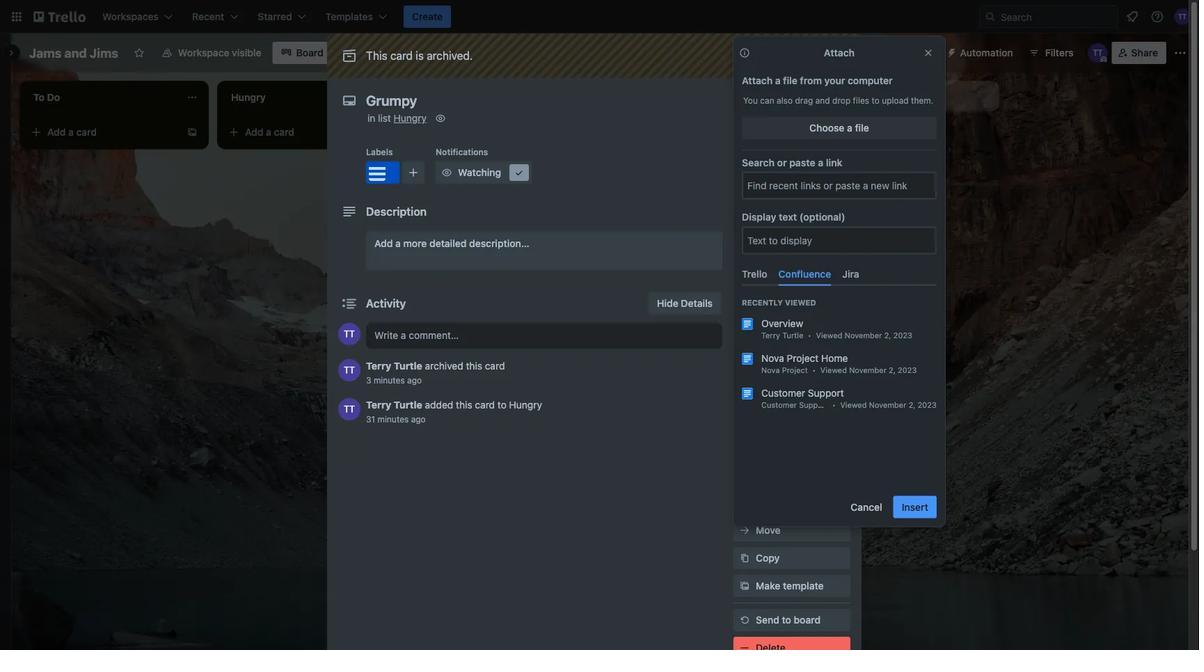 Task type: describe. For each thing, give the bounding box(es) containing it.
2 vertical spatial terry turtle (terryturtle) image
[[338, 398, 361, 421]]

november inside "overview terry turtle • viewed november 2, 2023"
[[845, 331, 883, 340]]

3 minutes ago link
[[366, 375, 422, 385]]

0 vertical spatial project
[[787, 352, 819, 364]]

make template link
[[734, 575, 851, 597]]

card inside terry turtle added this card to hungry 31 minutes ago
[[475, 399, 495, 411]]

2 nova from the top
[[762, 366, 780, 375]]

search image
[[985, 11, 996, 22]]

Display text (optional) field
[[744, 228, 936, 253]]

notifications
[[436, 147, 488, 157]]

recently
[[742, 298, 783, 307]]

viewed down attachment button
[[785, 298, 817, 307]]

recently viewed list box
[[731, 311, 948, 415]]

in list hungry
[[368, 112, 427, 124]]

1 nova from the top
[[762, 352, 785, 364]]

list item image
[[742, 353, 753, 365]]

send to board
[[756, 615, 821, 626]]

sm image for send to board
[[738, 613, 752, 627]]

copy link
[[734, 547, 851, 570]]

hide details link
[[649, 292, 721, 315]]

add a card for 1st add a card button from right
[[245, 126, 295, 138]]

turtle for added this card to hungry
[[394, 399, 423, 411]]

0 horizontal spatial hungry
[[394, 112, 427, 124]]

0 vertical spatial terry turtle (terryturtle) image
[[1175, 8, 1191, 25]]

move link
[[734, 519, 851, 542]]

2023 inside "overview terry turtle • viewed november 2, 2023"
[[894, 331, 913, 340]]

minutes inside terry turtle archived this card 3 minutes ago
[[374, 375, 405, 385]]

workspace visible
[[178, 47, 261, 58]]

switch to… image
[[10, 10, 24, 24]]

Write a comment text field
[[366, 323, 723, 348]]

choose
[[810, 122, 845, 134]]

overview terry turtle • viewed november 2, 2023
[[762, 318, 913, 340]]

display text (optional)
[[742, 211, 846, 223]]

tab list containing trello
[[737, 263, 943, 286]]

can
[[761, 95, 775, 105]]

filters
[[1046, 47, 1074, 58]]

terry inside "overview terry turtle • viewed november 2, 2023"
[[762, 331, 781, 340]]

and inside board name 'text field'
[[64, 45, 87, 60]]

create button
[[404, 6, 451, 28]]

in
[[368, 112, 376, 124]]

cancel
[[851, 501, 883, 513]]

ups inside button
[[912, 47, 930, 58]]

board
[[794, 615, 821, 626]]

dates button
[[734, 240, 851, 262]]

your
[[825, 75, 846, 86]]

hungry link
[[394, 112, 427, 124]]

also
[[777, 95, 793, 105]]

automation button
[[941, 42, 1022, 64]]

2, inside customer support customer support • viewed november 2, 2023
[[909, 400, 916, 409]]

1 vertical spatial project
[[782, 366, 808, 375]]

dates
[[756, 245, 783, 256]]

move
[[756, 525, 781, 536]]

drop
[[833, 95, 851, 105]]

cover
[[756, 300, 783, 312]]

sm image right hungry link
[[434, 111, 448, 125]]

custom fields button
[[734, 327, 851, 341]]

workspace
[[178, 47, 229, 58]]

terry for archived this card
[[366, 360, 392, 372]]

more
[[404, 238, 427, 249]]

add power-ups
[[756, 384, 828, 396]]

board link
[[273, 42, 332, 64]]

list inside button
[[895, 90, 909, 102]]

1 horizontal spatial labels
[[756, 189, 786, 201]]

add a more detailed description… link
[[366, 231, 723, 270]]

sm image for automation
[[941, 42, 961, 61]]

you can also drag and drop files to upload them.
[[744, 95, 934, 105]]

overview
[[762, 318, 804, 329]]

computer
[[848, 75, 893, 86]]

this card is archived.
[[366, 49, 473, 62]]

0 horizontal spatial terry turtle (terryturtle) image
[[338, 359, 361, 382]]

Search field
[[996, 6, 1118, 27]]

sm image for move
[[738, 524, 752, 538]]

0 vertical spatial terry turtle (terryturtle) image
[[1089, 43, 1108, 63]]

color: blue, title: none image
[[366, 162, 400, 184]]

hide
[[657, 298, 679, 309]]

cancel button
[[843, 496, 891, 518]]

1 add a card button from the left
[[25, 121, 181, 143]]

recently viewed
[[742, 298, 817, 307]]

2 add a card button from the left
[[223, 121, 379, 143]]

actions
[[734, 505, 765, 515]]

add another list button
[[811, 81, 1000, 111]]

checklist link
[[734, 212, 851, 234]]

copy
[[756, 553, 780, 564]]

search or paste a link
[[742, 157, 843, 168]]

terry for added this card to hungry
[[366, 399, 392, 411]]

customize views image
[[339, 46, 353, 60]]

drag
[[796, 95, 814, 105]]

more info image
[[740, 47, 751, 58]]

to inside terry turtle added this card to hungry 31 minutes ago
[[498, 399, 507, 411]]

send to board link
[[734, 609, 851, 632]]

share
[[1132, 47, 1159, 58]]

list item image for overview
[[742, 319, 753, 330]]

3
[[366, 375, 372, 385]]

detailed
[[430, 238, 467, 249]]

31 minutes ago link
[[366, 414, 426, 424]]

upload
[[882, 95, 909, 105]]

sm image right watching
[[513, 166, 526, 180]]

file for choose
[[855, 122, 870, 134]]

watching button
[[436, 162, 532, 184]]

1 vertical spatial support
[[799, 400, 829, 409]]

jams
[[29, 45, 62, 60]]

this for added
[[456, 399, 473, 411]]

create
[[412, 11, 443, 22]]

attachment
[[756, 273, 810, 284]]

archived
[[425, 360, 464, 372]]

0 notifications image
[[1125, 8, 1141, 25]]

choose a file element
[[742, 117, 937, 139]]

create from template… image for 1st add a card button from left
[[187, 127, 198, 138]]

sm image for members
[[738, 160, 752, 174]]

sm image for cover
[[738, 299, 752, 313]]

Search or paste a link field
[[744, 173, 936, 198]]



Task type: vqa. For each thing, say whether or not it's contained in the screenshot.
'Action Items' link
no



Task type: locate. For each thing, give the bounding box(es) containing it.
1 add a card from the left
[[47, 126, 97, 138]]

2023 inside customer support customer support • viewed november 2, 2023
[[918, 400, 937, 409]]

text
[[779, 211, 798, 223]]

0 horizontal spatial and
[[64, 45, 87, 60]]

2 create from template… image from the left
[[384, 127, 396, 138]]

1 horizontal spatial list
[[895, 90, 909, 102]]

Board name text field
[[22, 42, 125, 64]]

add another list
[[836, 90, 909, 102]]

description
[[366, 205, 427, 218]]

list item image down list item image
[[742, 388, 753, 399]]

1 horizontal spatial file
[[855, 122, 870, 134]]

1 vertical spatial file
[[855, 122, 870, 134]]

terry turtle (terryturtle) image
[[1089, 43, 1108, 63], [338, 359, 361, 382]]

1 vertical spatial minutes
[[378, 414, 409, 424]]

sm image right close popover icon
[[941, 42, 961, 61]]

1 sm image from the top
[[738, 188, 752, 202]]

sm image inside checklist link
[[738, 216, 752, 230]]

add power-ups link
[[734, 379, 851, 401]]

1 horizontal spatial and
[[816, 95, 831, 105]]

0 vertical spatial power-ups
[[879, 47, 930, 58]]

1 horizontal spatial power-ups
[[879, 47, 930, 58]]

trello
[[742, 268, 768, 280]]

template
[[783, 580, 824, 592]]

november down nova project home nova project • viewed november 2, 2023
[[869, 400, 907, 409]]

• inside customer support customer support • viewed november 2, 2023
[[833, 400, 836, 409]]

31
[[366, 414, 375, 424]]

2 vertical spatial november
[[869, 400, 907, 409]]

terry
[[762, 331, 781, 340], [366, 360, 392, 372], [366, 399, 392, 411]]

terry up 3
[[366, 360, 392, 372]]

support down nova project home nova project • viewed november 2, 2023
[[808, 387, 845, 399]]

2023 inside nova project home nova project • viewed november 2, 2023
[[898, 366, 917, 375]]

make
[[756, 580, 781, 592]]

activity
[[366, 297, 406, 310]]

nova down custom
[[762, 352, 785, 364]]

1 horizontal spatial add a card button
[[223, 121, 379, 143]]

this
[[366, 49, 388, 62]]

jims
[[90, 45, 118, 60]]

2 horizontal spatial ups
[[912, 47, 930, 58]]

file up "also"
[[784, 75, 798, 86]]

details
[[681, 298, 713, 309]]

sm image down actions
[[738, 524, 752, 538]]

2 add a card from the left
[[245, 126, 295, 138]]

viewed up home
[[816, 331, 843, 340]]

minutes right 3
[[374, 375, 405, 385]]

terry inside terry turtle added this card to hungry 31 minutes ago
[[366, 399, 392, 411]]

1 vertical spatial turtle
[[394, 360, 423, 372]]

power-ups up add another list button
[[879, 47, 930, 58]]

power-ups
[[879, 47, 930, 58], [734, 364, 779, 374]]

add to card
[[734, 141, 781, 151]]

1 horizontal spatial •
[[813, 366, 816, 375]]

ago up 31 minutes ago link on the bottom left of page
[[407, 375, 422, 385]]

terry inside terry turtle archived this card 3 minutes ago
[[366, 360, 392, 372]]

sm image inside send to board link
[[738, 613, 752, 627]]

filters button
[[1025, 42, 1078, 64]]

members link
[[734, 156, 851, 178]]

from
[[800, 75, 822, 86]]

0 vertical spatial hungry
[[394, 112, 427, 124]]

this inside terry turtle added this card to hungry 31 minutes ago
[[456, 399, 473, 411]]

2 horizontal spatial power-
[[879, 47, 912, 58]]

sm image for make template
[[738, 579, 752, 593]]

viewed down nova project home nova project • viewed november 2, 2023
[[841, 400, 867, 409]]

power- down nova project home nova project • viewed november 2, 2023
[[777, 384, 810, 396]]

create from template… image
[[187, 127, 198, 138], [384, 127, 396, 138]]

0 vertical spatial november
[[845, 331, 883, 340]]

viewed down home
[[821, 366, 847, 375]]

1 horizontal spatial terry turtle (terryturtle) image
[[1089, 43, 1108, 63]]

2 list item image from the top
[[742, 388, 753, 399]]

1 vertical spatial attach
[[742, 75, 773, 86]]

file
[[784, 75, 798, 86], [855, 122, 870, 134]]

jira
[[843, 268, 860, 280]]

nova
[[762, 352, 785, 364], [762, 366, 780, 375]]

checklist
[[756, 217, 799, 228]]

november inside nova project home nova project • viewed november 2, 2023
[[850, 366, 887, 375]]

0 horizontal spatial list
[[378, 112, 391, 124]]

ups right list item image
[[763, 364, 779, 374]]

1 create from template… image from the left
[[187, 127, 198, 138]]

project
[[787, 352, 819, 364], [782, 366, 808, 375]]

1 vertical spatial automation
[[734, 420, 781, 430]]

to right send
[[782, 615, 792, 626]]

description…
[[469, 238, 530, 249]]

minutes inside terry turtle added this card to hungry 31 minutes ago
[[378, 414, 409, 424]]

1 horizontal spatial hungry
[[509, 399, 542, 411]]

terry turtle (terryturtle) image left 3
[[338, 359, 361, 382]]

terry turtle (terryturtle) image right the filters
[[1089, 43, 1108, 63]]

2 vertical spatial ups
[[810, 384, 828, 396]]

1 vertical spatial power-ups
[[734, 364, 779, 374]]

0 horizontal spatial add a card button
[[25, 121, 181, 143]]

choose a file
[[810, 122, 870, 134]]

1 vertical spatial and
[[816, 95, 831, 105]]

power-ups down custom
[[734, 364, 779, 374]]

0 vertical spatial turtle
[[783, 331, 804, 340]]

attachment button
[[734, 267, 851, 290]]

automation down add power-ups
[[734, 420, 781, 430]]

sm image for watching
[[440, 166, 454, 180]]

terry turtle archived this card 3 minutes ago
[[366, 360, 505, 385]]

sm image inside move link
[[738, 524, 752, 538]]

1 vertical spatial ago
[[411, 414, 426, 424]]

sm image down notifications
[[440, 166, 454, 180]]

0 horizontal spatial power-
[[734, 364, 763, 374]]

a
[[776, 75, 781, 86], [848, 122, 853, 134], [68, 126, 74, 138], [266, 126, 271, 138], [818, 157, 824, 168], [396, 238, 401, 249]]

power-
[[879, 47, 912, 58], [734, 364, 763, 374], [777, 384, 810, 396]]

automation
[[961, 47, 1014, 58], [734, 420, 781, 430]]

and left jims
[[64, 45, 87, 60]]

1 vertical spatial terry
[[366, 360, 392, 372]]

support
[[808, 387, 845, 399], [799, 400, 829, 409]]

2 vertical spatial terry
[[366, 399, 392, 411]]

hungry inside terry turtle added this card to hungry 31 minutes ago
[[509, 399, 542, 411]]

list item image inside customer support option
[[742, 388, 753, 399]]

ago
[[407, 375, 422, 385], [411, 414, 426, 424]]

0 vertical spatial support
[[808, 387, 845, 399]]

tab list
[[737, 263, 943, 286]]

turtle up 3 minutes ago link
[[394, 360, 423, 372]]

1 vertical spatial 2023
[[898, 366, 917, 375]]

add a more detailed description…
[[375, 238, 530, 249]]

1 vertical spatial customer
[[762, 400, 797, 409]]

ago inside terry turtle added this card to hungry 31 minutes ago
[[411, 414, 426, 424]]

send
[[756, 615, 780, 626]]

turtle for archived this card
[[394, 360, 423, 372]]

power- inside button
[[879, 47, 912, 58]]

confluence
[[779, 268, 832, 280]]

1 vertical spatial terry turtle (terryturtle) image
[[338, 323, 361, 345]]

minutes
[[374, 375, 405, 385], [378, 414, 409, 424]]

attach up your
[[824, 47, 855, 58]]

turtle
[[783, 331, 804, 340], [394, 360, 423, 372], [394, 399, 423, 411]]

customer down custom fields
[[762, 387, 806, 399]]

attach up you
[[742, 75, 773, 86]]

1 list item image from the top
[[742, 319, 753, 330]]

is
[[416, 49, 424, 62]]

and right drag
[[816, 95, 831, 105]]

this right added
[[456, 399, 473, 411]]

list item image for customer
[[742, 388, 753, 399]]

attach for attach a file from your computer
[[742, 75, 773, 86]]

1 vertical spatial this
[[456, 399, 473, 411]]

viewed
[[785, 298, 817, 307], [816, 331, 843, 340], [821, 366, 847, 375], [841, 400, 867, 409]]

terry turtle (terryturtle) image
[[1175, 8, 1191, 25], [338, 323, 361, 345], [338, 398, 361, 421]]

them.
[[912, 95, 934, 105]]

sm image for copy
[[738, 552, 752, 565]]

0 vertical spatial customer
[[762, 387, 806, 399]]

another
[[857, 90, 892, 102]]

0 horizontal spatial file
[[784, 75, 798, 86]]

added
[[425, 399, 454, 411]]

members
[[756, 161, 799, 173]]

create from template… image for 1st add a card button from right
[[384, 127, 396, 138]]

viewed inside nova project home nova project • viewed november 2, 2023
[[821, 366, 847, 375]]

2 vertical spatial 2,
[[909, 400, 916, 409]]

card
[[391, 49, 413, 62], [76, 126, 97, 138], [274, 126, 295, 138], [763, 141, 781, 151], [485, 360, 505, 372], [475, 399, 495, 411]]

sm image for labels
[[738, 188, 752, 202]]

sm image up display
[[738, 188, 752, 202]]

0 vertical spatial list item image
[[742, 319, 753, 330]]

add a card button
[[25, 121, 181, 143], [223, 121, 379, 143]]

0 vertical spatial 2,
[[885, 331, 892, 340]]

nova project home option
[[731, 346, 948, 381]]

sm image left send
[[738, 613, 752, 627]]

file inside choose a file element
[[855, 122, 870, 134]]

1 vertical spatial sm image
[[738, 299, 752, 313]]

0 vertical spatial minutes
[[374, 375, 405, 385]]

jams and jims
[[29, 45, 118, 60]]

2 vertical spatial 2023
[[918, 400, 937, 409]]

list item image down recently
[[742, 319, 753, 330]]

(optional)
[[800, 211, 846, 223]]

project down fields
[[787, 352, 819, 364]]

0 horizontal spatial ups
[[763, 364, 779, 374]]

0 vertical spatial 2023
[[894, 331, 913, 340]]

0 vertical spatial ago
[[407, 375, 422, 385]]

viewed inside customer support customer support • viewed november 2, 2023
[[841, 400, 867, 409]]

1 vertical spatial •
[[813, 366, 816, 375]]

minutes right 31
[[378, 414, 409, 424]]

0 vertical spatial list
[[895, 90, 909, 102]]

1 horizontal spatial add a card
[[245, 126, 295, 138]]

0 vertical spatial •
[[808, 331, 812, 340]]

insert
[[902, 501, 929, 513]]

terry turtle added this card to hungry 31 minutes ago
[[366, 399, 542, 424]]

0 vertical spatial automation
[[961, 47, 1014, 58]]

0 horizontal spatial create from template… image
[[187, 127, 198, 138]]

fields
[[795, 328, 822, 340]]

1 horizontal spatial ups
[[810, 384, 828, 396]]

0 vertical spatial labels
[[366, 147, 393, 157]]

list right in
[[378, 112, 391, 124]]

this
[[466, 360, 483, 372], [456, 399, 473, 411]]

sm image
[[941, 42, 961, 61], [434, 111, 448, 125], [738, 160, 752, 174], [440, 166, 454, 180], [513, 166, 526, 180], [738, 216, 752, 230], [738, 524, 752, 538], [738, 552, 752, 565], [738, 579, 752, 593], [738, 613, 752, 627], [738, 641, 752, 650]]

1 horizontal spatial create from template… image
[[384, 127, 396, 138]]

1 customer from the top
[[762, 387, 806, 399]]

0 vertical spatial power-
[[879, 47, 912, 58]]

turtle inside terry turtle archived this card 3 minutes ago
[[394, 360, 423, 372]]

0 vertical spatial nova
[[762, 352, 785, 364]]

2 vertical spatial •
[[833, 400, 836, 409]]

november up customer support customer support • viewed november 2, 2023
[[850, 366, 887, 375]]

sm image left make
[[738, 579, 752, 593]]

this inside terry turtle archived this card 3 minutes ago
[[466, 360, 483, 372]]

2 sm image from the top
[[738, 299, 752, 313]]

share button
[[1113, 42, 1167, 64]]

custom fields
[[756, 328, 822, 340]]

sm image inside copy link
[[738, 552, 752, 565]]

this for archived
[[466, 360, 483, 372]]

1 vertical spatial nova
[[762, 366, 780, 375]]

1 horizontal spatial power-
[[777, 384, 810, 396]]

labels link
[[734, 184, 851, 206]]

sm image for checklist
[[738, 216, 752, 230]]

support down add power-ups
[[799, 400, 829, 409]]

power-ups button
[[851, 42, 938, 64]]

0 horizontal spatial automation
[[734, 420, 781, 430]]

0 vertical spatial ups
[[912, 47, 930, 58]]

1 vertical spatial hungry
[[509, 399, 542, 411]]

viewed inside "overview terry turtle • viewed november 2, 2023"
[[816, 331, 843, 340]]

sm image left checklist
[[738, 216, 752, 230]]

board
[[296, 47, 324, 58]]

turtle inside "overview terry turtle • viewed november 2, 2023"
[[783, 331, 804, 340]]

close popover image
[[923, 47, 934, 58]]

0 vertical spatial sm image
[[738, 188, 752, 202]]

this right archived
[[466, 360, 483, 372]]

list left them.
[[895, 90, 909, 102]]

sm image inside automation button
[[941, 42, 961, 61]]

0 horizontal spatial •
[[808, 331, 812, 340]]

turtle inside terry turtle added this card to hungry 31 minutes ago
[[394, 399, 423, 411]]

search
[[742, 157, 775, 168]]

0 vertical spatial and
[[64, 45, 87, 60]]

sm image down add to card at the right of page
[[738, 160, 752, 174]]

list item image inside overview 'option'
[[742, 319, 753, 330]]

2 vertical spatial turtle
[[394, 399, 423, 411]]

home
[[822, 352, 848, 364]]

0 horizontal spatial add a card
[[47, 126, 97, 138]]

terry up 31
[[366, 399, 392, 411]]

sm image inside cover link
[[738, 299, 752, 313]]

cover link
[[734, 295, 851, 318]]

turtle up 31 minutes ago link on the bottom left of page
[[394, 399, 423, 411]]

•
[[808, 331, 812, 340], [813, 366, 816, 375], [833, 400, 836, 409]]

customer down add power-ups
[[762, 400, 797, 409]]

watching
[[458, 167, 502, 178]]

2 horizontal spatial •
[[833, 400, 836, 409]]

1 vertical spatial list item image
[[742, 388, 753, 399]]

sm image inside make template link
[[738, 579, 752, 593]]

1 vertical spatial power-
[[734, 364, 763, 374]]

to right added
[[498, 399, 507, 411]]

1 horizontal spatial automation
[[961, 47, 1014, 58]]

attach for attach
[[824, 47, 855, 58]]

to up search
[[753, 141, 761, 151]]

1 vertical spatial 2,
[[889, 366, 896, 375]]

0 vertical spatial this
[[466, 360, 483, 372]]

overview option
[[731, 311, 948, 346]]

ago down added
[[411, 414, 426, 424]]

sm image down send to board link
[[738, 641, 752, 650]]

2 vertical spatial power-
[[777, 384, 810, 396]]

nova up add power-ups
[[762, 366, 780, 375]]

sm image
[[738, 188, 752, 202], [738, 299, 752, 313]]

0 vertical spatial file
[[784, 75, 798, 86]]

1 vertical spatial ups
[[763, 364, 779, 374]]

archived.
[[427, 49, 473, 62]]

file down files
[[855, 122, 870, 134]]

0 horizontal spatial attach
[[742, 75, 773, 86]]

• inside "overview terry turtle • viewed november 2, 2023"
[[808, 331, 812, 340]]

file for attach
[[784, 75, 798, 86]]

workspace visible button
[[153, 42, 270, 64]]

power- left close popover icon
[[879, 47, 912, 58]]

ups down nova project home nova project • viewed november 2, 2023
[[810, 384, 828, 396]]

2023
[[894, 331, 913, 340], [898, 366, 917, 375], [918, 400, 937, 409]]

november up home
[[845, 331, 883, 340]]

or
[[778, 157, 787, 168]]

0 vertical spatial terry
[[762, 331, 781, 340]]

files
[[853, 95, 870, 105]]

ago inside terry turtle archived this card 3 minutes ago
[[407, 375, 422, 385]]

1 vertical spatial terry turtle (terryturtle) image
[[338, 359, 361, 382]]

2, inside nova project home nova project • viewed november 2, 2023
[[889, 366, 896, 375]]

automation inside button
[[961, 47, 1014, 58]]

sm image left cover
[[738, 299, 752, 313]]

hide details
[[657, 298, 713, 309]]

ups up add another list button
[[912, 47, 930, 58]]

labels up color: blue, title: none "icon"
[[366, 147, 393, 157]]

list item image
[[742, 319, 753, 330], [742, 388, 753, 399]]

terry down overview
[[762, 331, 781, 340]]

make template
[[756, 580, 824, 592]]

customer support customer support • viewed november 2, 2023
[[762, 387, 937, 409]]

• inside nova project home nova project • viewed november 2, 2023
[[813, 366, 816, 375]]

customer support option
[[731, 381, 948, 415]]

attach a file from your computer
[[742, 75, 893, 86]]

show menu image
[[1174, 46, 1188, 60]]

power-ups inside button
[[879, 47, 930, 58]]

automation down search icon
[[961, 47, 1014, 58]]

2, inside "overview terry turtle • viewed november 2, 2023"
[[885, 331, 892, 340]]

to right files
[[872, 95, 880, 105]]

sm image inside members link
[[738, 160, 752, 174]]

custom
[[756, 328, 792, 340]]

2 customer from the top
[[762, 400, 797, 409]]

nova project home nova project • viewed november 2, 2023
[[762, 352, 917, 375]]

you
[[744, 95, 758, 105]]

1 vertical spatial labels
[[756, 189, 786, 201]]

star or unstar board image
[[134, 47, 145, 58]]

sm image left copy
[[738, 552, 752, 565]]

card inside terry turtle archived this card 3 minutes ago
[[485, 360, 505, 372]]

november
[[845, 331, 883, 340], [850, 366, 887, 375], [869, 400, 907, 409]]

0 horizontal spatial labels
[[366, 147, 393, 157]]

turtle down overview
[[783, 331, 804, 340]]

paste
[[790, 157, 816, 168]]

primary element
[[0, 0, 1200, 33]]

None text field
[[359, 88, 819, 113]]

0 vertical spatial attach
[[824, 47, 855, 58]]

attach
[[824, 47, 855, 58], [742, 75, 773, 86]]

1 vertical spatial november
[[850, 366, 887, 375]]

add a card for 1st add a card button from left
[[47, 126, 97, 138]]

1 horizontal spatial attach
[[824, 47, 855, 58]]

1 vertical spatial list
[[378, 112, 391, 124]]

sm image inside labels link
[[738, 188, 752, 202]]

power- down custom
[[734, 364, 763, 374]]

labels up display
[[756, 189, 786, 201]]

project up add power-ups
[[782, 366, 808, 375]]

november inside customer support customer support • viewed november 2, 2023
[[869, 400, 907, 409]]

0 horizontal spatial power-ups
[[734, 364, 779, 374]]

open information menu image
[[1151, 10, 1165, 24]]



